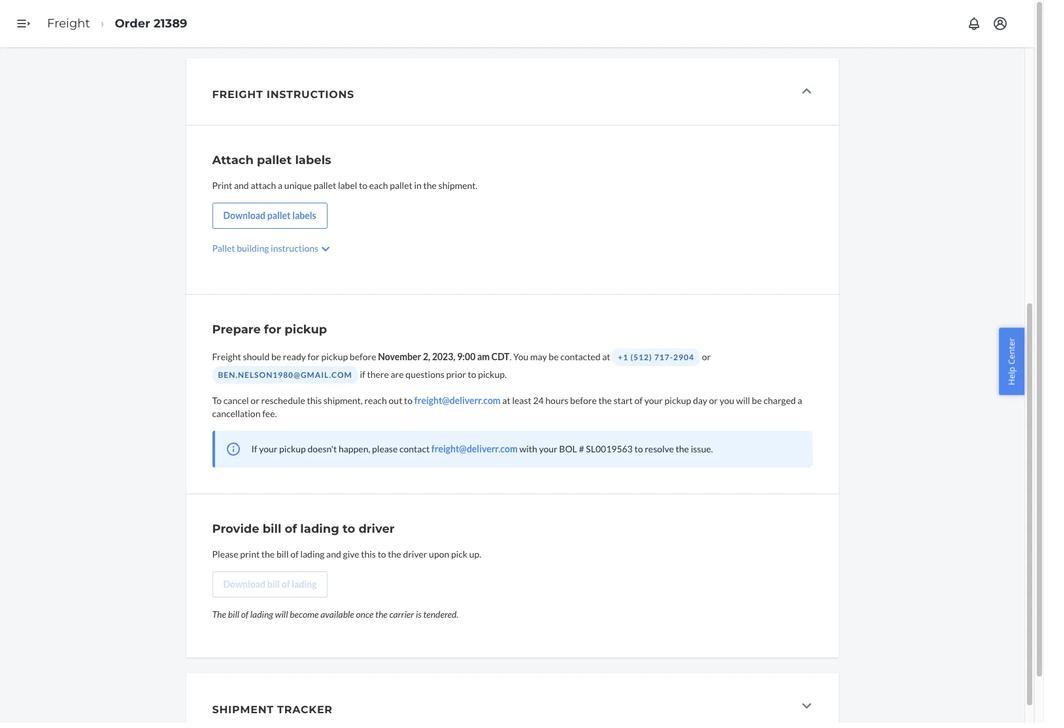 Task type: describe. For each thing, give the bounding box(es) containing it.
order 21389 link
[[115, 16, 187, 31]]

attach pallet labels
[[212, 153, 331, 168]]

0 vertical spatial at
[[603, 351, 611, 362]]

become
[[290, 609, 319, 620]]

freight@deliverr.com link for if your pickup doesn't happen, please contact
[[432, 444, 518, 455]]

1 horizontal spatial be
[[549, 351, 559, 362]]

download bill of lading button
[[212, 572, 328, 598]]

order
[[115, 16, 150, 31]]

0 horizontal spatial chevron down image
[[322, 245, 330, 254]]

pick
[[451, 549, 468, 560]]

the right give
[[388, 549, 401, 560]]

2023,
[[432, 351, 456, 362]]

unique
[[284, 180, 312, 191]]

to right the prior
[[468, 369, 477, 380]]

0 horizontal spatial before
[[350, 351, 376, 362]]

0 horizontal spatial be
[[271, 351, 281, 362]]

shipment tracker button
[[186, 674, 839, 723]]

cdt
[[492, 351, 510, 362]]

pallet left label
[[314, 180, 336, 191]]

issue.
[[691, 444, 713, 455]]

0 vertical spatial a
[[278, 180, 283, 191]]

freight@deliverr.com link for to cancel or reschedule this shipment, reach out to
[[415, 395, 501, 406]]

cancellation
[[212, 408, 261, 420]]

help center button
[[1000, 328, 1025, 395]]

start
[[614, 395, 633, 406]]

chevron up image
[[802, 86, 811, 96]]

happen,
[[339, 444, 370, 455]]

download pallet labels
[[223, 210, 316, 221]]

charged
[[764, 395, 796, 406]]

contact
[[400, 444, 430, 455]]

tendered.
[[423, 609, 459, 620]]

pickup inside the at least 24 hours before the start of your pickup day or you will be charged a cancellation fee.
[[665, 395, 692, 406]]

download for provide
[[223, 579, 266, 590]]

the inside the at least 24 hours before the start of your pickup day or you will be charged a cancellation fee.
[[599, 395, 612, 406]]

bol
[[559, 444, 577, 455]]

0 vertical spatial freight@deliverr.com
[[415, 395, 501, 406]]

0 vertical spatial driver
[[359, 522, 395, 537]]

freight for freight should be ready for pickup before november 2, 2023, 9:00 am cdt . you may be contacted at +1 (512) 717-2904 or
[[212, 351, 241, 362]]

print
[[240, 549, 260, 560]]

available
[[321, 609, 354, 620]]

to up please print the bill of lading and give this to the driver upon pick up.
[[343, 522, 355, 537]]

print
[[212, 180, 232, 191]]

help
[[1006, 367, 1018, 385]]

0 horizontal spatial for
[[264, 323, 281, 337]]

open navigation image
[[16, 16, 31, 31]]

to left resolve
[[635, 444, 643, 455]]

.
[[510, 351, 512, 362]]

freight should be ready for pickup before november 2, 2023, 9:00 am cdt . you may be contacted at +1 (512) 717-2904 or
[[212, 351, 711, 362]]

of for download bill of lading
[[282, 579, 290, 590]]

chevron down image inside shipment tracker button
[[802, 701, 811, 712]]

lading down provide bill of lading to driver
[[300, 549, 325, 560]]

least
[[512, 395, 532, 406]]

pickup up ready
[[285, 323, 327, 337]]

of for provide bill of lading to driver
[[285, 522, 297, 537]]

your inside the at least 24 hours before the start of your pickup day or you will be charged a cancellation fee.
[[645, 395, 663, 406]]

am
[[477, 351, 490, 362]]

questions
[[406, 369, 445, 380]]

freight for freight
[[47, 16, 90, 31]]

717-
[[655, 353, 674, 362]]

instructions
[[271, 243, 319, 254]]

you
[[720, 395, 735, 406]]

contacted
[[561, 351, 601, 362]]

a inside the at least 24 hours before the start of your pickup day or you will be charged a cancellation fee.
[[798, 395, 803, 406]]

#
[[579, 444, 584, 455]]

order 21389
[[115, 16, 187, 31]]

to
[[212, 395, 222, 406]]

november
[[378, 351, 421, 362]]

bill for download
[[267, 579, 280, 590]]

bill for the
[[228, 609, 239, 620]]

or inside the at least 24 hours before the start of your pickup day or you will be charged a cancellation fee.
[[709, 395, 718, 406]]

labels for attach pallet labels
[[295, 153, 331, 168]]

+1
[[618, 353, 629, 362]]

doesn't
[[308, 444, 337, 455]]

pickup.
[[478, 369, 507, 380]]

to left each
[[359, 180, 368, 191]]

ben.nelson1980@gmail.com
[[218, 370, 352, 380]]

pallet left in
[[390, 180, 413, 191]]

if
[[252, 444, 257, 455]]

pallet
[[212, 243, 235, 254]]

or right 2904
[[702, 351, 711, 362]]

download bill of lading
[[223, 579, 317, 590]]

print and attach a unique pallet label to each pallet in the shipment.
[[212, 180, 478, 191]]

pallet up attach
[[257, 153, 292, 168]]

sl0019563
[[586, 444, 633, 455]]

provide bill of lading to driver
[[212, 522, 395, 537]]

pallet inside button
[[267, 210, 291, 221]]

24
[[533, 395, 544, 406]]

9:00
[[457, 351, 476, 362]]

the bill of lading will become available once the carrier is tendered.
[[212, 609, 459, 620]]

open notifications image
[[967, 16, 982, 31]]

at least 24 hours before the start of your pickup day or you will be charged a cancellation fee.
[[212, 395, 803, 420]]

the right once
[[376, 609, 388, 620]]

1 horizontal spatial and
[[326, 549, 341, 560]]

the right in
[[424, 180, 437, 191]]

lading for provide
[[300, 522, 339, 537]]

prepare for pickup
[[212, 323, 327, 337]]

to right give
[[378, 549, 386, 560]]

may
[[531, 351, 547, 362]]

freight instructions
[[212, 88, 355, 101]]

1 vertical spatial this
[[361, 549, 376, 560]]

(512)
[[631, 353, 653, 362]]

give
[[343, 549, 359, 560]]

tracker
[[277, 704, 333, 717]]



Task type: locate. For each thing, give the bounding box(es) containing it.
freight inside button
[[212, 88, 263, 101]]

upon
[[429, 549, 449, 560]]

attach
[[251, 180, 276, 191]]

you
[[514, 351, 529, 362]]

at
[[603, 351, 611, 362], [503, 395, 511, 406]]

breadcrumbs navigation
[[37, 4, 198, 43]]

out
[[389, 395, 403, 406]]

pickup
[[285, 323, 327, 337], [321, 351, 348, 362], [665, 395, 692, 406], [279, 444, 306, 455]]

2,
[[423, 351, 431, 362]]

of inside button
[[282, 579, 290, 590]]

0 horizontal spatial driver
[[359, 522, 395, 537]]

cancel
[[224, 395, 249, 406]]

1 horizontal spatial will
[[736, 395, 751, 406]]

your right "start"
[[645, 395, 663, 406]]

pickup left doesn't
[[279, 444, 306, 455]]

of
[[635, 395, 643, 406], [285, 522, 297, 537], [291, 549, 299, 560], [282, 579, 290, 590], [241, 609, 249, 620]]

1 vertical spatial and
[[326, 549, 341, 560]]

2904
[[674, 353, 695, 362]]

2 vertical spatial freight
[[212, 351, 241, 362]]

driver left upon
[[403, 549, 427, 560]]

will inside the at least 24 hours before the start of your pickup day or you will be charged a cancellation fee.
[[736, 395, 751, 406]]

of right "the" on the left of the page
[[241, 609, 249, 620]]

freight inside breadcrumbs navigation
[[47, 16, 90, 31]]

before inside the at least 24 hours before the start of your pickup day or you will be charged a cancellation fee.
[[570, 395, 597, 406]]

1 horizontal spatial at
[[603, 351, 611, 362]]

freight@deliverr.com link
[[415, 395, 501, 406], [432, 444, 518, 455]]

0 vertical spatial for
[[264, 323, 281, 337]]

0 horizontal spatial will
[[275, 609, 288, 620]]

1 horizontal spatial before
[[570, 395, 597, 406]]

of up become
[[282, 579, 290, 590]]

of for the bill of lading will become available once the carrier is tendered.
[[241, 609, 249, 620]]

if your pickup doesn't happen, please contact freight@deliverr.com with your bol # sl0019563 to resolve the issue.
[[252, 444, 713, 455]]

1 horizontal spatial this
[[361, 549, 376, 560]]

reach
[[365, 395, 387, 406]]

building
[[237, 243, 269, 254]]

shipment,
[[324, 395, 363, 406]]

for
[[264, 323, 281, 337], [308, 351, 320, 362]]

1 vertical spatial freight@deliverr.com
[[432, 444, 518, 455]]

of right "start"
[[635, 395, 643, 406]]

this right give
[[361, 549, 376, 560]]

freight@deliverr.com link down the prior
[[415, 395, 501, 406]]

carrier
[[389, 609, 414, 620]]

1 vertical spatial freight@deliverr.com link
[[432, 444, 518, 455]]

labels for download pallet labels
[[292, 210, 316, 221]]

please
[[372, 444, 398, 455]]

the
[[212, 609, 226, 620]]

1 vertical spatial at
[[503, 395, 511, 406]]

reschedule
[[261, 395, 305, 406]]

2 download from the top
[[223, 579, 266, 590]]

0 vertical spatial will
[[736, 395, 751, 406]]

your right if
[[259, 444, 278, 455]]

0 horizontal spatial your
[[259, 444, 278, 455]]

or
[[702, 351, 711, 362], [251, 395, 260, 406], [709, 395, 718, 406]]

download inside button
[[223, 579, 266, 590]]

1 vertical spatial a
[[798, 395, 803, 406]]

0 horizontal spatial a
[[278, 180, 283, 191]]

shipment tracker
[[212, 704, 333, 717]]

lading up become
[[292, 579, 317, 590]]

lading
[[300, 522, 339, 537], [300, 549, 325, 560], [292, 579, 317, 590], [250, 609, 273, 620]]

for right ready
[[308, 351, 320, 362]]

be left ready
[[271, 351, 281, 362]]

a right charged
[[798, 395, 803, 406]]

1 vertical spatial before
[[570, 395, 597, 406]]

0 horizontal spatial and
[[234, 180, 249, 191]]

there
[[367, 369, 389, 380]]

to cancel or reschedule this shipment, reach out to freight@deliverr.com
[[212, 395, 501, 406]]

or right "day"
[[709, 395, 718, 406]]

a right attach
[[278, 180, 283, 191]]

1 vertical spatial will
[[275, 609, 288, 620]]

lading for the
[[250, 609, 273, 620]]

and
[[234, 180, 249, 191], [326, 549, 341, 560]]

will left become
[[275, 609, 288, 620]]

0 vertical spatial download
[[223, 210, 266, 221]]

1 horizontal spatial for
[[308, 351, 320, 362]]

freight@deliverr.com down the at least 24 hours before the start of your pickup day or you will be charged a cancellation fee.
[[432, 444, 518, 455]]

up.
[[469, 549, 482, 560]]

if
[[360, 369, 366, 380]]

0 horizontal spatial at
[[503, 395, 511, 406]]

download inside download pallet labels button
[[223, 210, 266, 221]]

should
[[243, 351, 270, 362]]

be inside the at least 24 hours before the start of your pickup day or you will be charged a cancellation fee.
[[752, 395, 762, 406]]

labels up "unique" at the top left of the page
[[295, 153, 331, 168]]

bill
[[263, 522, 282, 537], [277, 549, 289, 560], [267, 579, 280, 590], [228, 609, 239, 620]]

provide
[[212, 522, 259, 537]]

prepare
[[212, 323, 261, 337]]

download for attach
[[223, 210, 266, 221]]

the left issue.
[[676, 444, 689, 455]]

instructions
[[267, 88, 355, 101]]

be right may
[[549, 351, 559, 362]]

or right cancel
[[251, 395, 260, 406]]

resolve
[[645, 444, 674, 455]]

open account menu image
[[993, 16, 1009, 31]]

day
[[693, 395, 708, 406]]

2 horizontal spatial your
[[645, 395, 663, 406]]

be left charged
[[752, 395, 762, 406]]

chevron down image
[[322, 245, 330, 254], [802, 701, 811, 712]]

lading for download
[[292, 579, 317, 590]]

the
[[424, 180, 437, 191], [599, 395, 612, 406], [676, 444, 689, 455], [262, 549, 275, 560], [388, 549, 401, 560], [376, 609, 388, 620]]

freight link
[[47, 16, 90, 31]]

1 horizontal spatial a
[[798, 395, 803, 406]]

the left "start"
[[599, 395, 612, 406]]

driver up give
[[359, 522, 395, 537]]

labels
[[295, 153, 331, 168], [292, 210, 316, 221]]

0 vertical spatial freight
[[47, 16, 90, 31]]

lading inside the download bill of lading button
[[292, 579, 317, 590]]

each
[[369, 180, 388, 191]]

bill inside button
[[267, 579, 280, 590]]

at left least
[[503, 395, 511, 406]]

of right provide
[[285, 522, 297, 537]]

of inside the at least 24 hours before the start of your pickup day or you will be charged a cancellation fee.
[[635, 395, 643, 406]]

0 vertical spatial and
[[234, 180, 249, 191]]

to right out
[[404, 395, 413, 406]]

attach
[[212, 153, 254, 168]]

1 horizontal spatial your
[[539, 444, 558, 455]]

0 vertical spatial labels
[[295, 153, 331, 168]]

hours
[[546, 395, 569, 406]]

fee.
[[262, 408, 277, 420]]

label
[[338, 180, 357, 191]]

the right print
[[262, 549, 275, 560]]

freight for freight instructions
[[212, 88, 263, 101]]

freight@deliverr.com down the prior
[[415, 395, 501, 406]]

will right you
[[736, 395, 751, 406]]

1 vertical spatial for
[[308, 351, 320, 362]]

bill for provide
[[263, 522, 282, 537]]

labels inside button
[[292, 210, 316, 221]]

1 vertical spatial chevron down image
[[802, 701, 811, 712]]

and left give
[[326, 549, 341, 560]]

this left shipment,
[[307, 395, 322, 406]]

your right with
[[539, 444, 558, 455]]

of down provide bill of lading to driver
[[291, 549, 299, 560]]

download pallet labels button
[[212, 203, 327, 229]]

will
[[736, 395, 751, 406], [275, 609, 288, 620]]

prior
[[446, 369, 466, 380]]

21389
[[154, 16, 187, 31]]

and right print
[[234, 180, 249, 191]]

lading up please print the bill of lading and give this to the driver upon pick up.
[[300, 522, 339, 537]]

1 vertical spatial driver
[[403, 549, 427, 560]]

0 vertical spatial chevron down image
[[322, 245, 330, 254]]

be
[[271, 351, 281, 362], [549, 351, 559, 362], [752, 395, 762, 406]]

labels down "unique" at the top left of the page
[[292, 210, 316, 221]]

lading down the download bill of lading button
[[250, 609, 273, 620]]

download up "building"
[[223, 210, 266, 221]]

pickup left "day"
[[665, 395, 692, 406]]

for up the should
[[264, 323, 281, 337]]

once
[[356, 609, 374, 620]]

0 vertical spatial this
[[307, 395, 322, 406]]

1 vertical spatial download
[[223, 579, 266, 590]]

1 vertical spatial labels
[[292, 210, 316, 221]]

center
[[1006, 338, 1018, 365]]

a
[[278, 180, 283, 191], [798, 395, 803, 406]]

1 vertical spatial freight
[[212, 88, 263, 101]]

pallet building instructions
[[212, 243, 319, 254]]

is
[[416, 609, 422, 620]]

shipment.
[[439, 180, 478, 191]]

before right hours
[[570, 395, 597, 406]]

pallet down attach
[[267, 210, 291, 221]]

freight@deliverr.com
[[415, 395, 501, 406], [432, 444, 518, 455]]

download down print
[[223, 579, 266, 590]]

freight@deliverr.com link down the at least 24 hours before the start of your pickup day or you will be charged a cancellation fee.
[[432, 444, 518, 455]]

in
[[414, 180, 422, 191]]

ben.nelson1980@gmail.com if there are questions prior to pickup.
[[218, 369, 507, 380]]

freight instructions button
[[186, 58, 839, 125]]

0 vertical spatial freight@deliverr.com link
[[415, 395, 501, 406]]

with
[[520, 444, 538, 455]]

at left +1
[[603, 351, 611, 362]]

driver
[[359, 522, 395, 537], [403, 549, 427, 560]]

to
[[359, 180, 368, 191], [468, 369, 477, 380], [404, 395, 413, 406], [635, 444, 643, 455], [343, 522, 355, 537], [378, 549, 386, 560]]

ready
[[283, 351, 306, 362]]

at inside the at least 24 hours before the start of your pickup day or you will be charged a cancellation fee.
[[503, 395, 511, 406]]

pallet
[[257, 153, 292, 168], [314, 180, 336, 191], [390, 180, 413, 191], [267, 210, 291, 221]]

before up if
[[350, 351, 376, 362]]

1 download from the top
[[223, 210, 266, 221]]

please print the bill of lading and give this to the driver upon pick up.
[[212, 549, 482, 560]]

2 horizontal spatial be
[[752, 395, 762, 406]]

1 horizontal spatial driver
[[403, 549, 427, 560]]

are
[[391, 369, 404, 380]]

shipment
[[212, 704, 274, 717]]

pickup up ben.nelson1980@gmail.com if there are questions prior to pickup.
[[321, 351, 348, 362]]

0 horizontal spatial this
[[307, 395, 322, 406]]

1 horizontal spatial chevron down image
[[802, 701, 811, 712]]

this
[[307, 395, 322, 406], [361, 549, 376, 560]]

0 vertical spatial before
[[350, 351, 376, 362]]



Task type: vqa. For each thing, say whether or not it's contained in the screenshot.
Add associated with Zentail
no



